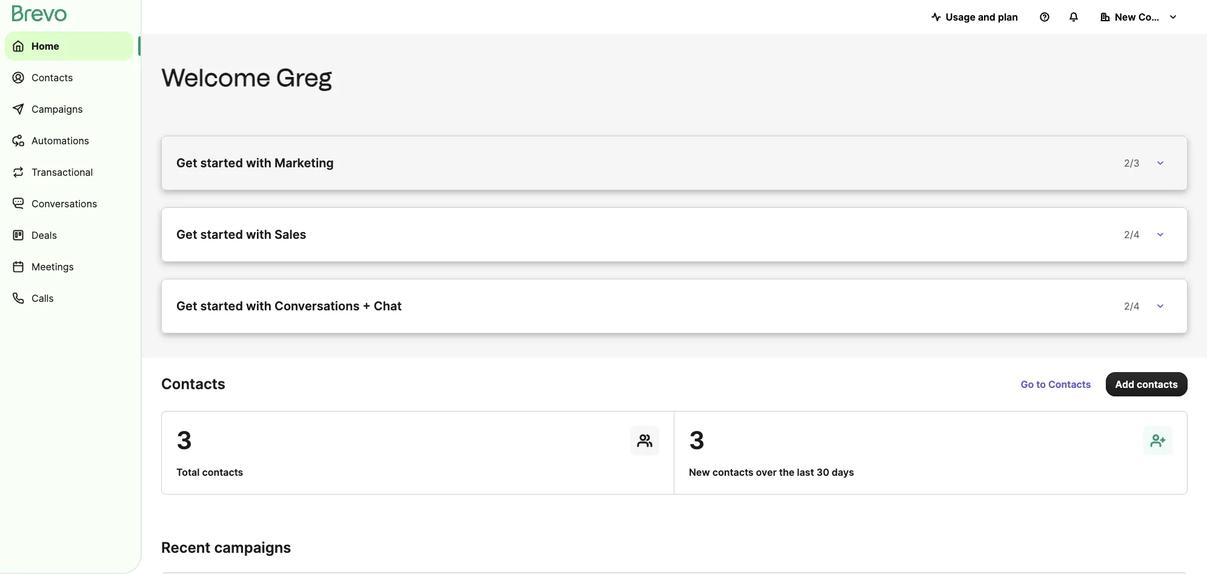 Task type: describe. For each thing, give the bounding box(es) containing it.
welcome
[[161, 63, 271, 92]]

plan
[[999, 11, 1019, 23]]

chat
[[374, 299, 402, 313]]

transactional link
[[5, 158, 133, 187]]

add contacts
[[1116, 378, 1179, 390]]

0 horizontal spatial contacts
[[32, 72, 73, 84]]

usage and plan button
[[922, 5, 1028, 29]]

get for get started with conversations + chat
[[176, 299, 197, 313]]

go
[[1021, 378, 1035, 390]]

with for sales
[[246, 227, 272, 242]]

total
[[176, 466, 200, 478]]

new company
[[1116, 11, 1184, 23]]

usage and plan
[[946, 11, 1019, 23]]

deals link
[[5, 221, 133, 250]]

company
[[1139, 11, 1184, 23]]

contacts link
[[5, 63, 133, 92]]

/ for get started with conversations + chat
[[1131, 300, 1134, 312]]

recent campaigns
[[161, 539, 291, 557]]

2 for get started with marketing
[[1125, 157, 1131, 169]]

welcome greg
[[161, 63, 333, 92]]

get for get started with marketing
[[176, 156, 197, 170]]

over
[[756, 466, 777, 478]]

calls
[[32, 292, 54, 304]]

sales
[[275, 227, 307, 242]]

to
[[1037, 378, 1047, 390]]

started for get started with conversations + chat
[[200, 299, 243, 313]]

new contacts over the last 30 days
[[689, 466, 855, 478]]

30
[[817, 466, 830, 478]]

calls link
[[5, 284, 133, 313]]

greg
[[276, 63, 333, 92]]

get for get started with sales
[[176, 227, 197, 242]]

4 for get started with sales
[[1134, 229, 1140, 241]]

started for get started with marketing
[[200, 156, 243, 170]]

go to contacts
[[1021, 378, 1092, 390]]

meetings link
[[5, 252, 133, 281]]

and
[[979, 11, 996, 23]]

conversations link
[[5, 189, 133, 218]]



Task type: vqa. For each thing, say whether or not it's contained in the screenshot.
'/' to the top
yes



Task type: locate. For each thing, give the bounding box(es) containing it.
contacts for new
[[713, 466, 754, 478]]

with
[[246, 156, 272, 170], [246, 227, 272, 242], [246, 299, 272, 313]]

contacts for total
[[202, 466, 243, 478]]

deals
[[32, 229, 57, 241]]

1 2 / 4 from the top
[[1125, 229, 1140, 241]]

1 vertical spatial with
[[246, 227, 272, 242]]

new inside button
[[1116, 11, 1137, 23]]

2 / 4 for get started with sales
[[1125, 229, 1140, 241]]

3
[[1134, 157, 1140, 169], [176, 426, 192, 455], [689, 426, 705, 455]]

automations
[[32, 135, 89, 147]]

4 for get started with conversations + chat
[[1134, 300, 1140, 312]]

1 vertical spatial new
[[689, 466, 710, 478]]

contacts inside button
[[1049, 378, 1092, 390]]

0 horizontal spatial contacts
[[202, 466, 243, 478]]

3 2 from the top
[[1125, 300, 1131, 312]]

/ for get started with sales
[[1131, 229, 1134, 241]]

1 horizontal spatial conversations
[[275, 299, 360, 313]]

campaigns
[[32, 103, 83, 115]]

2 vertical spatial started
[[200, 299, 243, 313]]

2 vertical spatial /
[[1131, 300, 1134, 312]]

started for get started with sales
[[200, 227, 243, 242]]

home link
[[5, 32, 133, 61]]

campaigns link
[[5, 95, 133, 124]]

conversations down the transactional
[[32, 198, 97, 210]]

1 get from the top
[[176, 156, 197, 170]]

1 vertical spatial /
[[1131, 229, 1134, 241]]

1 4 from the top
[[1134, 229, 1140, 241]]

contacts
[[32, 72, 73, 84], [161, 375, 226, 393], [1049, 378, 1092, 390]]

2 2 from the top
[[1125, 229, 1131, 241]]

started
[[200, 156, 243, 170], [200, 227, 243, 242], [200, 299, 243, 313]]

marketing
[[275, 156, 334, 170]]

3 started from the top
[[200, 299, 243, 313]]

3 for new contacts over the last 30 days
[[689, 426, 705, 455]]

0 vertical spatial /
[[1131, 157, 1134, 169]]

days
[[832, 466, 855, 478]]

2 for get started with sales
[[1125, 229, 1131, 241]]

1 horizontal spatial contacts
[[161, 375, 226, 393]]

get
[[176, 156, 197, 170], [176, 227, 197, 242], [176, 299, 197, 313]]

0 horizontal spatial 3
[[176, 426, 192, 455]]

campaigns
[[214, 539, 291, 557]]

1 with from the top
[[246, 156, 272, 170]]

2 / 4 for get started with conversations + chat
[[1125, 300, 1140, 312]]

0 vertical spatial with
[[246, 156, 272, 170]]

home
[[32, 40, 59, 52]]

add
[[1116, 378, 1135, 390]]

contacts right add
[[1137, 378, 1179, 390]]

3 get from the top
[[176, 299, 197, 313]]

0 horizontal spatial conversations
[[32, 198, 97, 210]]

2 / from the top
[[1131, 229, 1134, 241]]

conversations left +
[[275, 299, 360, 313]]

1 / from the top
[[1131, 157, 1134, 169]]

1 horizontal spatial 3
[[689, 426, 705, 455]]

last
[[797, 466, 815, 478]]

2 for get started with conversations + chat
[[1125, 300, 1131, 312]]

recent
[[161, 539, 211, 557]]

4
[[1134, 229, 1140, 241], [1134, 300, 1140, 312]]

/
[[1131, 157, 1134, 169], [1131, 229, 1134, 241], [1131, 300, 1134, 312]]

0 vertical spatial 2 / 4
[[1125, 229, 1140, 241]]

3 for total contacts
[[176, 426, 192, 455]]

new for new contacts over the last 30 days
[[689, 466, 710, 478]]

the
[[780, 466, 795, 478]]

3 with from the top
[[246, 299, 272, 313]]

new
[[1116, 11, 1137, 23], [689, 466, 710, 478]]

1 started from the top
[[200, 156, 243, 170]]

/ for get started with marketing
[[1131, 157, 1134, 169]]

0 vertical spatial 2
[[1125, 157, 1131, 169]]

3 / from the top
[[1131, 300, 1134, 312]]

meetings
[[32, 261, 74, 273]]

1 horizontal spatial new
[[1116, 11, 1137, 23]]

0 horizontal spatial new
[[689, 466, 710, 478]]

2 / 3
[[1125, 157, 1140, 169]]

1 horizontal spatial contacts
[[713, 466, 754, 478]]

usage
[[946, 11, 976, 23]]

2 horizontal spatial 3
[[1134, 157, 1140, 169]]

get started with marketing
[[176, 156, 334, 170]]

1 vertical spatial 4
[[1134, 300, 1140, 312]]

0 vertical spatial started
[[200, 156, 243, 170]]

0 vertical spatial conversations
[[32, 198, 97, 210]]

1 vertical spatial 2 / 4
[[1125, 300, 1140, 312]]

conversations inside 'link'
[[32, 198, 97, 210]]

2
[[1125, 157, 1131, 169], [1125, 229, 1131, 241], [1125, 300, 1131, 312]]

contacts
[[1137, 378, 1179, 390], [202, 466, 243, 478], [713, 466, 754, 478]]

contacts left over on the bottom
[[713, 466, 754, 478]]

with for conversations
[[246, 299, 272, 313]]

transactional
[[32, 166, 93, 178]]

0 vertical spatial new
[[1116, 11, 1137, 23]]

1 2 from the top
[[1125, 157, 1131, 169]]

2 2 / 4 from the top
[[1125, 300, 1140, 312]]

2 vertical spatial with
[[246, 299, 272, 313]]

total contacts
[[176, 466, 243, 478]]

new for new company
[[1116, 11, 1137, 23]]

2 started from the top
[[200, 227, 243, 242]]

1 vertical spatial 2
[[1125, 229, 1131, 241]]

1 vertical spatial conversations
[[275, 299, 360, 313]]

1 vertical spatial get
[[176, 227, 197, 242]]

go to contacts button
[[1012, 372, 1101, 397]]

0 vertical spatial get
[[176, 156, 197, 170]]

get started with conversations + chat
[[176, 299, 402, 313]]

contacts inside "button"
[[1137, 378, 1179, 390]]

2 horizontal spatial contacts
[[1137, 378, 1179, 390]]

new company button
[[1091, 5, 1188, 29]]

2 with from the top
[[246, 227, 272, 242]]

2 / 4
[[1125, 229, 1140, 241], [1125, 300, 1140, 312]]

get started with sales
[[176, 227, 307, 242]]

+
[[363, 299, 371, 313]]

with for marketing
[[246, 156, 272, 170]]

0 vertical spatial 4
[[1134, 229, 1140, 241]]

2 vertical spatial 2
[[1125, 300, 1131, 312]]

conversations
[[32, 198, 97, 210], [275, 299, 360, 313]]

2 4 from the top
[[1134, 300, 1140, 312]]

contacts right total
[[202, 466, 243, 478]]

add contacts button
[[1106, 372, 1188, 397]]

2 vertical spatial get
[[176, 299, 197, 313]]

1 vertical spatial started
[[200, 227, 243, 242]]

2 horizontal spatial contacts
[[1049, 378, 1092, 390]]

contacts for add
[[1137, 378, 1179, 390]]

2 get from the top
[[176, 227, 197, 242]]

automations link
[[5, 126, 133, 155]]



